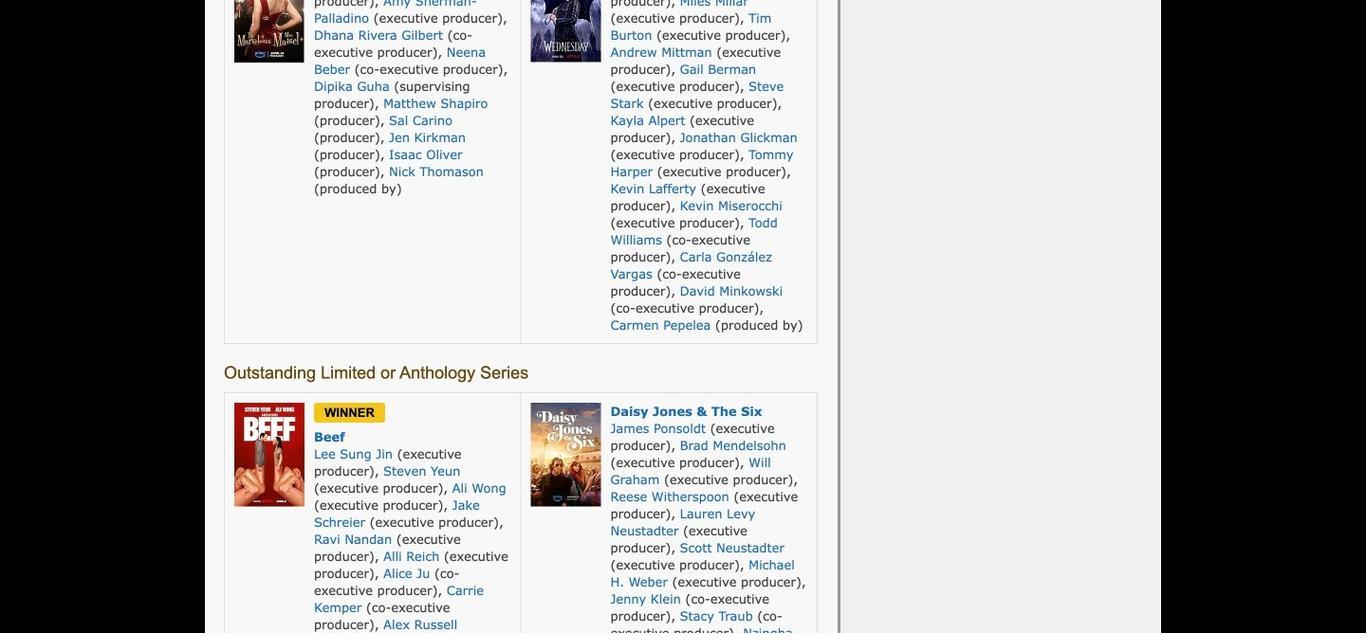 Task type: locate. For each thing, give the bounding box(es) containing it.
beef image
[[234, 403, 305, 508]]

wednesday image
[[531, 0, 601, 63]]



Task type: vqa. For each thing, say whether or not it's contained in the screenshot.
Wednesday 'image'
yes



Task type: describe. For each thing, give the bounding box(es) containing it.
the marvelous mrs. maisel image
[[234, 0, 305, 63]]

daisy jones & the six image
[[531, 403, 601, 508]]



